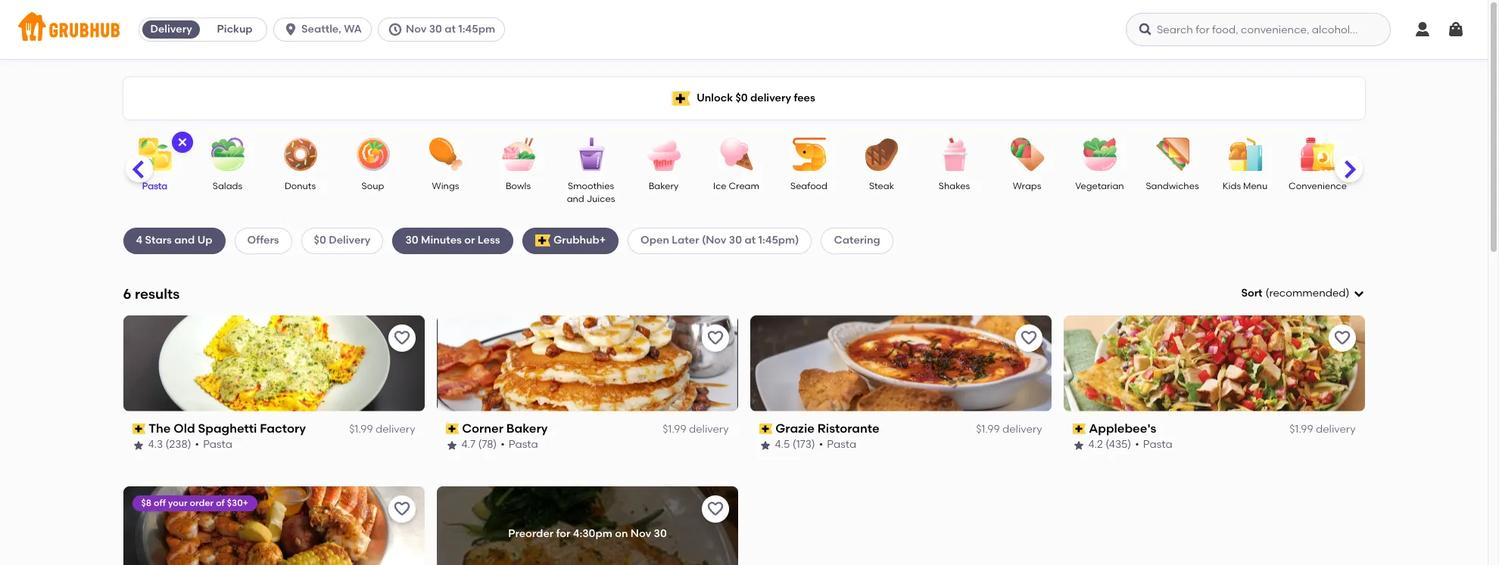Task type: vqa. For each thing, say whether or not it's contained in the screenshot.
WRAPS image
yes



Task type: locate. For each thing, give the bounding box(es) containing it.
pasta for grazie
[[827, 439, 857, 452]]

1 vertical spatial $0
[[314, 234, 326, 247]]

pasta image
[[128, 138, 181, 171]]

delivery for the old spaghetti factory
[[376, 423, 415, 436]]

0 vertical spatial delivery
[[150, 23, 192, 36]]

pickup
[[217, 23, 253, 36]]

$1.99 delivery for corner bakery
[[663, 423, 729, 436]]

corner bakery
[[462, 422, 548, 436]]

save this restaurant image
[[706, 329, 724, 347], [1020, 329, 1038, 347], [393, 500, 411, 518]]

4
[[136, 234, 143, 247]]

•
[[195, 439, 199, 452], [501, 439, 505, 452], [819, 439, 823, 452], [1135, 439, 1140, 452]]

4.7 (78)
[[462, 439, 497, 452]]

1 star icon image from the left
[[132, 440, 144, 452]]

0 horizontal spatial subscription pass image
[[132, 424, 146, 435]]

1 vertical spatial nov
[[630, 528, 651, 541]]

save this restaurant image for the old spaghetti factory
[[393, 329, 411, 347]]

or
[[464, 234, 475, 247]]

nov right on
[[630, 528, 651, 541]]

• pasta down corner bakery
[[501, 439, 538, 452]]

2 star icon image from the left
[[446, 440, 458, 452]]

seafood image
[[783, 138, 836, 171]]

$1.99 delivery
[[349, 423, 415, 436], [663, 423, 729, 436], [976, 423, 1042, 436], [1290, 423, 1356, 436]]

$1.99 delivery for the old spaghetti factory
[[349, 423, 415, 436]]

subscription pass image for the
[[132, 424, 146, 435]]

corner
[[462, 422, 504, 436]]

star icon image
[[132, 440, 144, 452], [446, 440, 458, 452], [759, 440, 771, 452], [1073, 440, 1085, 452]]

cream
[[729, 181, 760, 192]]

4 $1.99 delivery from the left
[[1290, 423, 1356, 436]]

2 horizontal spatial svg image
[[1414, 20, 1432, 39]]

1 horizontal spatial subscription pass image
[[446, 424, 459, 435]]

results
[[135, 285, 180, 303]]

your
[[168, 498, 188, 509]]

2 $1.99 from the left
[[663, 423, 687, 436]]

convenience image
[[1292, 138, 1345, 171]]

0 horizontal spatial save this restaurant image
[[393, 329, 411, 347]]

delivery
[[750, 92, 791, 104], [376, 423, 415, 436], [689, 423, 729, 436], [1003, 423, 1042, 436], [1316, 423, 1356, 436]]

kids menu
[[1223, 181, 1268, 192]]

star icon image left 4.3 at bottom left
[[132, 440, 144, 452]]

0 horizontal spatial save this restaurant image
[[393, 500, 411, 518]]

• right (173)
[[819, 439, 823, 452]]

smoothies and juices
[[567, 181, 615, 205]]

grubhub plus flag logo image left the unlock
[[673, 91, 691, 106]]

2 horizontal spatial subscription pass image
[[1073, 424, 1086, 435]]

$30+
[[227, 498, 248, 509]]

delivery down soup
[[329, 234, 371, 247]]

catering
[[834, 234, 881, 247]]

• pasta down the old spaghetti factory on the left of page
[[195, 439, 232, 452]]

star icon image for corner
[[446, 440, 458, 452]]

1 vertical spatial delivery
[[329, 234, 371, 247]]

subscription pass image left corner
[[446, 424, 459, 435]]

fees
[[794, 92, 815, 104]]

the old spaghetti factory
[[149, 422, 306, 436]]

svg image
[[1414, 20, 1432, 39], [388, 22, 403, 37], [176, 136, 188, 148]]

1 • pasta from the left
[[195, 439, 232, 452]]

2 • from the left
[[501, 439, 505, 452]]

1 vertical spatial grubhub plus flag logo image
[[535, 235, 550, 247]]

2 $1.99 delivery from the left
[[663, 423, 729, 436]]

• pasta for old
[[195, 439, 232, 452]]

$0 right offers
[[314, 234, 326, 247]]

• for old
[[195, 439, 199, 452]]

steak
[[869, 181, 894, 192]]

for
[[556, 528, 570, 541]]

0 horizontal spatial bakery
[[506, 422, 548, 436]]

6 results
[[123, 285, 180, 303]]

grazie
[[776, 422, 815, 436]]

• right (435)
[[1135, 439, 1140, 452]]

0 vertical spatial nov
[[406, 23, 427, 36]]

pasta down applebee's
[[1143, 439, 1173, 452]]

star icon image left the '4.7'
[[446, 440, 458, 452]]

pasta
[[142, 181, 167, 192], [203, 439, 232, 452], [509, 439, 538, 452], [827, 439, 857, 452], [1143, 439, 1173, 452]]

1 $1.99 delivery from the left
[[349, 423, 415, 436]]

donuts
[[285, 181, 316, 192]]

$1.99
[[349, 423, 373, 436], [663, 423, 687, 436], [976, 423, 1000, 436], [1290, 423, 1314, 436]]

1 $1.99 from the left
[[349, 423, 373, 436]]

order
[[190, 498, 214, 509]]

0 vertical spatial bakery
[[649, 181, 679, 192]]

• pasta
[[195, 439, 232, 452], [501, 439, 538, 452], [819, 439, 857, 452], [1135, 439, 1173, 452]]

pier 88 boiling seafood logo image
[[123, 487, 424, 566]]

grubhub plus flag logo image left grubhub+ at the top left
[[535, 235, 550, 247]]

save this restaurant button
[[388, 325, 415, 352], [702, 325, 729, 352], [1015, 325, 1042, 352], [1329, 325, 1356, 352], [388, 496, 415, 523], [702, 496, 729, 523]]

1 vertical spatial at
[[745, 234, 756, 247]]

0 vertical spatial grubhub plus flag logo image
[[673, 91, 691, 106]]

applebee's logo image
[[1064, 316, 1365, 412]]

svg image inside seattle, wa "button"
[[283, 22, 298, 37]]

salads
[[213, 181, 242, 192]]

30
[[429, 23, 442, 36], [406, 234, 419, 247], [729, 234, 742, 247], [654, 528, 667, 541]]

and down smoothies
[[567, 194, 584, 205]]

2 subscription pass image from the left
[[446, 424, 459, 435]]

• right (238)
[[195, 439, 199, 452]]

0 vertical spatial and
[[567, 194, 584, 205]]

1:45pm
[[458, 23, 495, 36]]

save this restaurant image for grazie ristorante
[[1020, 329, 1038, 347]]

sandwiches image
[[1146, 138, 1199, 171]]

$1.99 delivery for grazie ristorante
[[976, 423, 1042, 436]]

$0
[[736, 92, 748, 104], [314, 234, 326, 247]]

wings image
[[419, 138, 472, 171]]

30 inside button
[[429, 23, 442, 36]]

the old spaghetti factory logo image
[[123, 316, 424, 412]]

grazie ristorante
[[776, 422, 880, 436]]

smoothies
[[568, 181, 614, 192]]

kids menu image
[[1219, 138, 1272, 171]]

salads image
[[201, 138, 254, 171]]

• pasta down grazie ristorante
[[819, 439, 857, 452]]

pasta down corner bakery
[[509, 439, 538, 452]]

1 horizontal spatial save this restaurant image
[[706, 329, 724, 347]]

convenience
[[1289, 181, 1347, 192]]

4 • from the left
[[1135, 439, 1140, 452]]

4.2 (435)
[[1089, 439, 1132, 452]]

grubhub plus flag logo image
[[673, 91, 691, 106], [535, 235, 550, 247]]

4 $1.99 from the left
[[1290, 423, 1314, 436]]

and
[[567, 194, 584, 205], [174, 234, 195, 247]]

4:30pm
[[573, 528, 612, 541]]

preorder for 4:30pm on nov 30
[[508, 528, 667, 541]]

1 horizontal spatial bakery
[[649, 181, 679, 192]]

subscription pass image
[[759, 424, 773, 435]]

subscription pass image
[[132, 424, 146, 435], [446, 424, 459, 435], [1073, 424, 1086, 435]]

at
[[445, 23, 456, 36], [745, 234, 756, 247]]

4 star icon image from the left
[[1073, 440, 1085, 452]]

none field containing sort
[[1242, 286, 1365, 302]]

3 $1.99 from the left
[[976, 423, 1000, 436]]

3 • pasta from the left
[[819, 439, 857, 452]]

shakes image
[[928, 138, 981, 171]]

(nov
[[702, 234, 727, 247]]

1 horizontal spatial $0
[[736, 92, 748, 104]]

• pasta for bakery
[[501, 439, 538, 452]]

subscription pass image left the
[[132, 424, 146, 435]]

Search for food, convenience, alcohol... search field
[[1126, 13, 1391, 46]]

offers
[[247, 234, 279, 247]]

$8 off your order of $30+
[[141, 498, 248, 509]]

0 vertical spatial at
[[445, 23, 456, 36]]

1 subscription pass image from the left
[[132, 424, 146, 435]]

0 horizontal spatial grubhub plus flag logo image
[[535, 235, 550, 247]]

star icon image for grazie
[[759, 440, 771, 452]]

(78)
[[478, 439, 497, 452]]

1 vertical spatial and
[[174, 234, 195, 247]]

3 star icon image from the left
[[759, 440, 771, 452]]

star icon image for the
[[132, 440, 144, 452]]

ice cream
[[713, 181, 760, 192]]

and inside smoothies and juices
[[567, 194, 584, 205]]

1 horizontal spatial nov
[[630, 528, 651, 541]]

nov left 1:45pm
[[406, 23, 427, 36]]

save this restaurant image
[[393, 329, 411, 347], [1333, 329, 1351, 347], [706, 500, 724, 518]]

minutes
[[421, 234, 462, 247]]

$0 right the unlock
[[736, 92, 748, 104]]

1 • from the left
[[195, 439, 199, 452]]

0 horizontal spatial nov
[[406, 23, 427, 36]]

at left 1:45pm
[[445, 23, 456, 36]]

3 • from the left
[[819, 439, 823, 452]]

None field
[[1242, 286, 1365, 302]]

• pasta down applebee's
[[1135, 439, 1173, 452]]

vegetarian
[[1076, 181, 1124, 192]]

$1.99 for grazie ristorante
[[976, 423, 1000, 436]]

0 horizontal spatial at
[[445, 23, 456, 36]]

bakery down bakery image
[[649, 181, 679, 192]]

2 horizontal spatial save this restaurant image
[[1020, 329, 1038, 347]]

seattle,
[[301, 23, 341, 36]]

2 horizontal spatial save this restaurant image
[[1333, 329, 1351, 347]]

nov 30 at 1:45pm
[[406, 23, 495, 36]]

0 horizontal spatial $0
[[314, 234, 326, 247]]

svg image
[[1447, 20, 1465, 39], [283, 22, 298, 37], [1138, 22, 1153, 37], [1353, 288, 1365, 300]]

4 stars and up
[[136, 234, 212, 247]]

wa
[[344, 23, 362, 36]]

later
[[672, 234, 699, 247]]

soup
[[362, 181, 384, 192]]

nov 30 at 1:45pm button
[[378, 17, 511, 42]]

pasta down the old spaghetti factory on the left of page
[[203, 439, 232, 452]]

delivery
[[150, 23, 192, 36], [329, 234, 371, 247]]

grubhub plus flag logo image for grubhub+
[[535, 235, 550, 247]]

at left 1:45pm)
[[745, 234, 756, 247]]

• pasta for ristorante
[[819, 439, 857, 452]]

kids
[[1223, 181, 1241, 192]]

grubhub+
[[553, 234, 606, 247]]

1 horizontal spatial and
[[567, 194, 584, 205]]

pasta down ristorante
[[827, 439, 857, 452]]

(
[[1266, 287, 1270, 300]]

30 minutes or less
[[406, 234, 500, 247]]

(435)
[[1106, 439, 1132, 452]]

30 left 1:45pm
[[429, 23, 442, 36]]

delivery inside button
[[150, 23, 192, 36]]

3 $1.99 delivery from the left
[[976, 423, 1042, 436]]

• right (78)
[[501, 439, 505, 452]]

1 horizontal spatial grubhub plus flag logo image
[[673, 91, 691, 106]]

bakery right corner
[[506, 422, 548, 436]]

star icon image left 4.2
[[1073, 440, 1085, 452]]

1 horizontal spatial delivery
[[329, 234, 371, 247]]

applebee's
[[1089, 422, 1157, 436]]

1 horizontal spatial svg image
[[388, 22, 403, 37]]

4.5
[[775, 439, 790, 452]]

subscription pass image left applebee's
[[1073, 424, 1086, 435]]

6
[[123, 285, 131, 303]]

$1.99 for applebee's
[[1290, 423, 1314, 436]]

2 • pasta from the left
[[501, 439, 538, 452]]

pasta for the
[[203, 439, 232, 452]]

delivery left pickup
[[150, 23, 192, 36]]

wraps
[[1013, 181, 1042, 192]]

seafood
[[791, 181, 828, 192]]

0 horizontal spatial delivery
[[150, 23, 192, 36]]

star icon image down subscription pass icon
[[759, 440, 771, 452]]

and left up
[[174, 234, 195, 247]]



Task type: describe. For each thing, give the bounding box(es) containing it.
pasta for corner
[[509, 439, 538, 452]]

30 right (nov
[[729, 234, 742, 247]]

delivery for grazie ristorante
[[1003, 423, 1042, 436]]

grazie ristorante logo image
[[750, 316, 1052, 412]]

donuts image
[[274, 138, 327, 171]]

4.3
[[148, 439, 163, 452]]

open
[[641, 234, 669, 247]]

• for bakery
[[501, 439, 505, 452]]

subscription pass image for corner
[[446, 424, 459, 435]]

up
[[197, 234, 212, 247]]

$1.99 delivery for applebee's
[[1290, 423, 1356, 436]]

4.3 (238)
[[148, 439, 191, 452]]

factory
[[260, 422, 306, 436]]

$1.99 for the old spaghetti factory
[[349, 423, 373, 436]]

bowls image
[[492, 138, 545, 171]]

spaghetti
[[198, 422, 257, 436]]

ice
[[713, 181, 727, 192]]

preorder
[[508, 528, 553, 541]]

bakery image
[[637, 138, 690, 171]]

$1.99 for corner bakery
[[663, 423, 687, 436]]

0 horizontal spatial svg image
[[176, 136, 188, 148]]

$0 delivery
[[314, 234, 371, 247]]

30 left minutes
[[406, 234, 419, 247]]

ristorante
[[818, 422, 880, 436]]

delivery for corner bakery
[[689, 423, 729, 436]]

the
[[149, 422, 171, 436]]

at inside button
[[445, 23, 456, 36]]

ice cream image
[[710, 138, 763, 171]]

4.5 (173)
[[775, 439, 815, 452]]

(238)
[[166, 439, 191, 452]]

unlock $0 delivery fees
[[697, 92, 815, 104]]

steak image
[[855, 138, 908, 171]]

main navigation navigation
[[0, 0, 1488, 59]]

recommended
[[1270, 287, 1346, 300]]

(173)
[[793, 439, 815, 452]]

save this restaurant button for applebee's
[[1329, 325, 1356, 352]]

4.7
[[462, 439, 476, 452]]

delivery for applebee's
[[1316, 423, 1356, 436]]

open later (nov 30 at 1:45pm)
[[641, 234, 799, 247]]

juices
[[587, 194, 615, 205]]

of
[[216, 498, 225, 509]]

0 horizontal spatial and
[[174, 234, 195, 247]]

corner bakery logo image
[[437, 316, 738, 412]]

delivery button
[[139, 17, 203, 42]]

• for ristorante
[[819, 439, 823, 452]]

svg image inside nov 30 at 1:45pm button
[[388, 22, 403, 37]]

3 subscription pass image from the left
[[1073, 424, 1086, 435]]

on
[[615, 528, 628, 541]]

pasta down the pasta image
[[142, 181, 167, 192]]

unlock
[[697, 92, 733, 104]]

sandwiches
[[1146, 181, 1199, 192]]

wings
[[432, 181, 459, 192]]

old
[[174, 422, 195, 436]]

)
[[1346, 287, 1350, 300]]

soup image
[[346, 138, 399, 171]]

nov inside nov 30 at 1:45pm button
[[406, 23, 427, 36]]

1:45pm)
[[758, 234, 799, 247]]

1 horizontal spatial at
[[745, 234, 756, 247]]

sort ( recommended )
[[1242, 287, 1350, 300]]

save this restaurant image for corner bakery
[[706, 329, 724, 347]]

save this restaurant button for the old spaghetti factory
[[388, 325, 415, 352]]

grubhub plus flag logo image for unlock $0 delivery fees
[[673, 91, 691, 106]]

$8
[[141, 498, 152, 509]]

smoothies and juices image
[[565, 138, 618, 171]]

off
[[154, 498, 166, 509]]

save this restaurant image for applebee's
[[1333, 329, 1351, 347]]

wraps image
[[1001, 138, 1054, 171]]

pickup button
[[203, 17, 267, 42]]

sort
[[1242, 287, 1263, 300]]

1 vertical spatial bakery
[[506, 422, 548, 436]]

shakes
[[939, 181, 970, 192]]

seattle, wa
[[301, 23, 362, 36]]

less
[[478, 234, 500, 247]]

menu
[[1243, 181, 1268, 192]]

save this restaurant button for corner bakery
[[702, 325, 729, 352]]

0 vertical spatial $0
[[736, 92, 748, 104]]

4 • pasta from the left
[[1135, 439, 1173, 452]]

seattle, wa button
[[273, 17, 378, 42]]

1 horizontal spatial save this restaurant image
[[706, 500, 724, 518]]

30 right on
[[654, 528, 667, 541]]

stars
[[145, 234, 172, 247]]

vegetarian image
[[1073, 138, 1126, 171]]

save this restaurant button for grazie ristorante
[[1015, 325, 1042, 352]]

4.2
[[1089, 439, 1103, 452]]

bowls
[[506, 181, 531, 192]]



